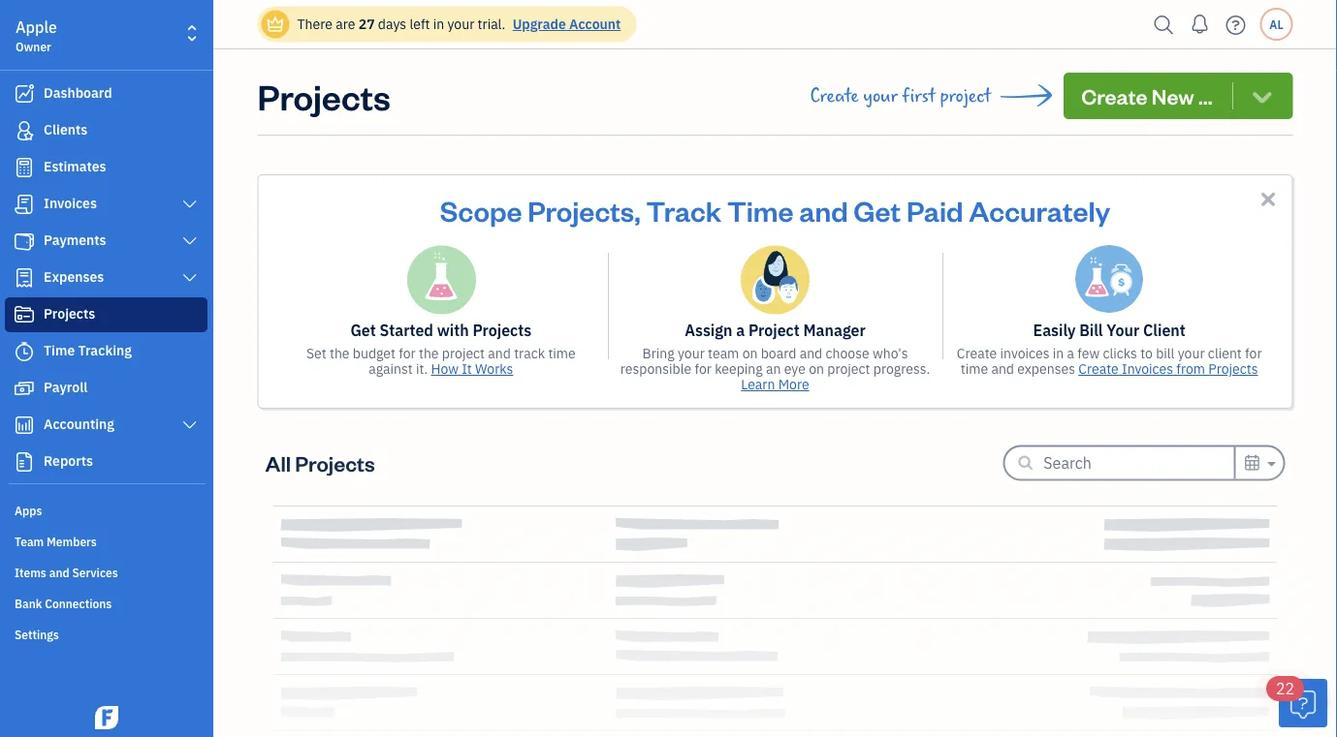 Task type: describe. For each thing, give the bounding box(es) containing it.
upgrade account link
[[509, 15, 621, 33]]

estimates
[[44, 158, 106, 176]]

an
[[766, 360, 781, 378]]

dashboard image
[[13, 84, 36, 104]]

keeping
[[715, 360, 763, 378]]

trial.
[[478, 15, 506, 33]]

settings
[[15, 627, 59, 643]]

it
[[462, 360, 472, 378]]

expenses
[[1017, 360, 1075, 378]]

owner
[[16, 39, 51, 54]]

get started with projects
[[350, 320, 532, 341]]

clicks
[[1103, 345, 1137, 363]]

upgrade
[[513, 15, 566, 33]]

for inside set the budget for the project and track time against it.
[[399, 345, 416, 363]]

0 vertical spatial in
[[433, 15, 444, 33]]

easily bill your client image
[[1075, 245, 1143, 313]]

how it works
[[431, 360, 513, 378]]

invoices
[[1000, 345, 1050, 363]]

there are 27 days left in your trial. upgrade account
[[297, 15, 621, 33]]

how
[[431, 360, 459, 378]]

it.
[[416, 360, 428, 378]]

your inside assign a project manager bring your team on board and choose who's responsible for keeping an eye on project progress. learn more
[[678, 345, 705, 363]]

time tracking
[[44, 342, 132, 360]]

chevron large down image for expenses
[[181, 271, 199, 286]]

0 horizontal spatial get
[[350, 320, 376, 341]]

get started with projects image
[[406, 245, 476, 315]]

projects inside main "element"
[[44, 305, 95, 323]]

assign
[[685, 320, 732, 341]]

budget
[[353, 345, 396, 363]]

invoices link
[[5, 187, 208, 222]]

accurately
[[969, 192, 1110, 228]]

create for create your first project
[[810, 85, 859, 107]]

create invoices from projects
[[1078, 360, 1258, 378]]

go to help image
[[1220, 10, 1251, 39]]

chart image
[[13, 416, 36, 435]]

chevrondown image
[[1249, 82, 1276, 110]]

there
[[297, 15, 332, 33]]

create new …
[[1081, 82, 1213, 110]]

assign a project manager bring your team on board and choose who's responsible for keeping an eye on project progress. learn more
[[620, 320, 930, 394]]

assign a project manager image
[[741, 245, 810, 315]]

expense image
[[13, 269, 36, 288]]

started
[[380, 320, 433, 341]]

clients link
[[5, 113, 208, 148]]

client image
[[13, 121, 36, 141]]

accounting link
[[5, 408, 208, 443]]

create for create invoices from projects
[[1078, 360, 1119, 378]]

set
[[306, 345, 326, 363]]

…
[[1198, 82, 1213, 110]]

and inside assign a project manager bring your team on board and choose who's responsible for keeping an eye on project progress. learn more
[[800, 345, 822, 363]]

projects link
[[5, 298, 208, 333]]

invoice image
[[13, 195, 36, 214]]

accounting
[[44, 415, 114, 433]]

services
[[72, 565, 118, 581]]

your left the trial.
[[447, 15, 474, 33]]

in inside 'create invoices in a few clicks to bill your client for time and expenses'
[[1053, 345, 1064, 363]]

caretdown image
[[1265, 452, 1276, 476]]

payroll
[[44, 379, 88, 397]]

22
[[1276, 679, 1295, 700]]

time inside set the budget for the project and track time against it.
[[548, 345, 576, 363]]

projects up the track
[[473, 320, 532, 341]]

1 horizontal spatial get
[[854, 192, 901, 228]]

eye
[[784, 360, 806, 378]]

0 horizontal spatial on
[[742, 345, 758, 363]]

timer image
[[13, 342, 36, 362]]

search image
[[1149, 10, 1180, 39]]

al
[[1270, 16, 1283, 32]]

track
[[646, 192, 722, 228]]

apps
[[15, 503, 42, 519]]

a inside 'create invoices in a few clicks to bill your client for time and expenses'
[[1067, 345, 1074, 363]]

Search text field
[[1044, 448, 1234, 479]]

few
[[1078, 345, 1100, 363]]

estimate image
[[13, 158, 36, 177]]

connections
[[45, 596, 112, 612]]

items and services
[[15, 565, 118, 581]]

payments link
[[5, 224, 208, 259]]

projects down "there"
[[257, 73, 391, 119]]

time inside 'create invoices in a few clicks to bill your client for time and expenses'
[[961, 360, 988, 378]]

dashboard
[[44, 84, 112, 102]]

payment image
[[13, 232, 36, 251]]

bank
[[15, 596, 42, 612]]

project
[[748, 320, 800, 341]]

project inside assign a project manager bring your team on board and choose who's responsible for keeping an eye on project progress. learn more
[[827, 360, 870, 378]]

all projects
[[265, 449, 375, 477]]

and inside set the budget for the project and track time against it.
[[488, 345, 511, 363]]

and up assign a project manager image
[[799, 192, 848, 228]]

progress.
[[873, 360, 930, 378]]

scope
[[440, 192, 522, 228]]

create new … button
[[1064, 73, 1293, 119]]

client
[[1143, 320, 1186, 341]]

easily
[[1033, 320, 1076, 341]]

who's
[[873, 345, 908, 363]]

chevron large down image for accounting
[[181, 418, 199, 433]]

days
[[378, 15, 406, 33]]

payments
[[44, 231, 106, 249]]

first
[[902, 85, 936, 107]]

with
[[437, 320, 469, 341]]



Task type: vqa. For each thing, say whether or not it's contained in the screenshot.
to
yes



Task type: locate. For each thing, give the bounding box(es) containing it.
1 horizontal spatial the
[[419, 345, 439, 363]]

all
[[265, 449, 291, 477]]

1 vertical spatial a
[[1067, 345, 1074, 363]]

items
[[15, 565, 46, 581]]

for left it. at the left
[[399, 345, 416, 363]]

manager
[[803, 320, 866, 341]]

in right left
[[433, 15, 444, 33]]

chevron large down image for payments
[[181, 234, 199, 249]]

project inside set the budget for the project and track time against it.
[[442, 345, 485, 363]]

expenses
[[44, 268, 104, 286]]

2 horizontal spatial project
[[940, 85, 991, 107]]

22 button
[[1266, 677, 1327, 728]]

bank connections
[[15, 596, 112, 612]]

apple
[[16, 17, 57, 37]]

calendar image
[[1243, 451, 1261, 475]]

time left invoices
[[961, 360, 988, 378]]

for right client
[[1245, 345, 1262, 363]]

0 horizontal spatial in
[[433, 15, 444, 33]]

0 horizontal spatial invoices
[[44, 194, 97, 212]]

project image
[[13, 305, 36, 325]]

more
[[778, 376, 809, 394]]

estimates link
[[5, 150, 208, 185]]

chevron large down image down payroll link
[[181, 418, 199, 433]]

close image
[[1257, 188, 1279, 210]]

track
[[514, 345, 545, 363]]

4 chevron large down image from the top
[[181, 418, 199, 433]]

bank connections link
[[5, 589, 208, 618]]

for inside assign a project manager bring your team on board and choose who's responsible for keeping an eye on project progress. learn more
[[695, 360, 712, 378]]

chevron large down image inside invoices link
[[181, 197, 199, 212]]

0 horizontal spatial project
[[442, 345, 485, 363]]

a up team
[[736, 320, 745, 341]]

create for create new …
[[1081, 82, 1148, 110]]

projects down expenses
[[44, 305, 95, 323]]

team
[[15, 534, 44, 550]]

project right the first
[[940, 85, 991, 107]]

for
[[399, 345, 416, 363], [1245, 345, 1262, 363], [695, 360, 712, 378]]

apple owner
[[16, 17, 57, 54]]

and right board
[[800, 345, 822, 363]]

expenses link
[[5, 261, 208, 296]]

time right the track
[[548, 345, 576, 363]]

0 vertical spatial invoices
[[44, 194, 97, 212]]

chevron large down image
[[181, 197, 199, 212], [181, 234, 199, 249], [181, 271, 199, 286], [181, 418, 199, 433]]

1 vertical spatial get
[[350, 320, 376, 341]]

0 horizontal spatial a
[[736, 320, 745, 341]]

0 horizontal spatial time
[[44, 342, 75, 360]]

and inside main "element"
[[49, 565, 69, 581]]

your
[[447, 15, 474, 33], [863, 85, 898, 107], [678, 345, 705, 363], [1178, 345, 1205, 363]]

chevron large down image inside expenses "link"
[[181, 271, 199, 286]]

create left new
[[1081, 82, 1148, 110]]

in down easily
[[1053, 345, 1064, 363]]

your left the first
[[863, 85, 898, 107]]

your right bill
[[1178, 345, 1205, 363]]

on
[[742, 345, 758, 363], [809, 360, 824, 378]]

1 horizontal spatial on
[[809, 360, 824, 378]]

1 vertical spatial in
[[1053, 345, 1064, 363]]

projects right from
[[1208, 360, 1258, 378]]

the down get started with projects
[[419, 345, 439, 363]]

for inside 'create invoices in a few clicks to bill your client for time and expenses'
[[1245, 345, 1262, 363]]

1 horizontal spatial time
[[727, 192, 794, 228]]

1 horizontal spatial in
[[1053, 345, 1064, 363]]

chevron large down image up expenses "link"
[[181, 234, 199, 249]]

0 vertical spatial get
[[854, 192, 901, 228]]

0 vertical spatial a
[[736, 320, 745, 341]]

1 horizontal spatial for
[[695, 360, 712, 378]]

chevron large down image up projects link
[[181, 271, 199, 286]]

team
[[708, 345, 739, 363]]

invoices
[[44, 194, 97, 212], [1122, 360, 1173, 378]]

projects,
[[528, 192, 641, 228]]

in
[[433, 15, 444, 33], [1053, 345, 1064, 363]]

2 chevron large down image from the top
[[181, 234, 199, 249]]

bill
[[1156, 345, 1175, 363]]

create left invoices
[[957, 345, 997, 363]]

a left few on the top right of page
[[1067, 345, 1074, 363]]

0 vertical spatial time
[[727, 192, 794, 228]]

responsible
[[620, 360, 691, 378]]

time tracking link
[[5, 335, 208, 369]]

invoices inside main "element"
[[44, 194, 97, 212]]

and left expenses
[[991, 360, 1014, 378]]

projects right the all
[[295, 449, 375, 477]]

2 the from the left
[[419, 345, 439, 363]]

bring
[[642, 345, 675, 363]]

the
[[330, 345, 350, 363], [419, 345, 439, 363]]

paid
[[907, 192, 963, 228]]

client
[[1208, 345, 1242, 363]]

works
[[475, 360, 513, 378]]

report image
[[13, 453, 36, 472]]

a inside assign a project manager bring your team on board and choose who's responsible for keeping an eye on project progress. learn more
[[736, 320, 745, 341]]

tracking
[[78, 342, 132, 360]]

items and services link
[[5, 558, 208, 587]]

2 horizontal spatial for
[[1245, 345, 1262, 363]]

chevron large down image down the estimates link
[[181, 197, 199, 212]]

3 chevron large down image from the top
[[181, 271, 199, 286]]

scope projects, track time and get paid accurately
[[440, 192, 1110, 228]]

time inside 'link'
[[44, 342, 75, 360]]

are
[[336, 15, 355, 33]]

your down 'assign'
[[678, 345, 705, 363]]

on right team
[[742, 345, 758, 363]]

0 horizontal spatial for
[[399, 345, 416, 363]]

new
[[1152, 82, 1194, 110]]

and inside 'create invoices in a few clicks to bill your client for time and expenses'
[[991, 360, 1014, 378]]

your
[[1107, 320, 1140, 341]]

set the budget for the project and track time against it.
[[306, 345, 576, 378]]

1 vertical spatial invoices
[[1122, 360, 1173, 378]]

resource center badge image
[[1279, 680, 1327, 728]]

create for create invoices in a few clicks to bill your client for time and expenses
[[957, 345, 997, 363]]

time up assign a project manager image
[[727, 192, 794, 228]]

create inside dropdown button
[[1081, 82, 1148, 110]]

project down with
[[442, 345, 485, 363]]

crown image
[[265, 14, 286, 34]]

chevron large down image inside payments link
[[181, 234, 199, 249]]

account
[[569, 15, 621, 33]]

reports
[[44, 452, 93, 470]]

team members
[[15, 534, 97, 550]]

0 horizontal spatial time
[[548, 345, 576, 363]]

settings link
[[5, 620, 208, 649]]

and right items
[[49, 565, 69, 581]]

create your first project
[[810, 85, 991, 107]]

get
[[854, 192, 901, 228], [350, 320, 376, 341]]

freshbooks image
[[91, 707, 122, 730]]

0 horizontal spatial the
[[330, 345, 350, 363]]

against
[[369, 360, 413, 378]]

learn
[[741, 376, 775, 394]]

create inside 'create invoices in a few clicks to bill your client for time and expenses'
[[957, 345, 997, 363]]

main element
[[0, 0, 262, 738]]

your inside 'create invoices in a few clicks to bill your client for time and expenses'
[[1178, 345, 1205, 363]]

time right timer "image"
[[44, 342, 75, 360]]

payroll link
[[5, 371, 208, 406]]

1 horizontal spatial time
[[961, 360, 988, 378]]

easily bill your client
[[1033, 320, 1186, 341]]

al button
[[1260, 8, 1293, 41]]

to
[[1141, 345, 1153, 363]]

1 horizontal spatial project
[[827, 360, 870, 378]]

apps link
[[5, 495, 208, 525]]

bill
[[1079, 320, 1103, 341]]

members
[[47, 534, 97, 550]]

1 vertical spatial time
[[44, 342, 75, 360]]

create down bill
[[1078, 360, 1119, 378]]

choose
[[826, 345, 869, 363]]

chevron large down image for invoices
[[181, 197, 199, 212]]

the right set
[[330, 345, 350, 363]]

notifications image
[[1184, 5, 1215, 44]]

dashboard link
[[5, 77, 208, 112]]

and left the track
[[488, 345, 511, 363]]

money image
[[13, 379, 36, 399]]

create left the first
[[810, 85, 859, 107]]

1 horizontal spatial invoices
[[1122, 360, 1173, 378]]

get up the budget
[[350, 320, 376, 341]]

create
[[1081, 82, 1148, 110], [810, 85, 859, 107], [957, 345, 997, 363], [1078, 360, 1119, 378]]

for left keeping
[[695, 360, 712, 378]]

27
[[359, 15, 375, 33]]

project down manager
[[827, 360, 870, 378]]

board
[[761, 345, 796, 363]]

time
[[548, 345, 576, 363], [961, 360, 988, 378]]

team members link
[[5, 527, 208, 556]]

and
[[799, 192, 848, 228], [488, 345, 511, 363], [800, 345, 822, 363], [991, 360, 1014, 378], [49, 565, 69, 581]]

a
[[736, 320, 745, 341], [1067, 345, 1074, 363]]

1 horizontal spatial a
[[1067, 345, 1074, 363]]

reports link
[[5, 445, 208, 480]]

left
[[410, 15, 430, 33]]

time
[[727, 192, 794, 228], [44, 342, 75, 360]]

get left paid
[[854, 192, 901, 228]]

on right eye
[[809, 360, 824, 378]]

1 the from the left
[[330, 345, 350, 363]]

1 chevron large down image from the top
[[181, 197, 199, 212]]



